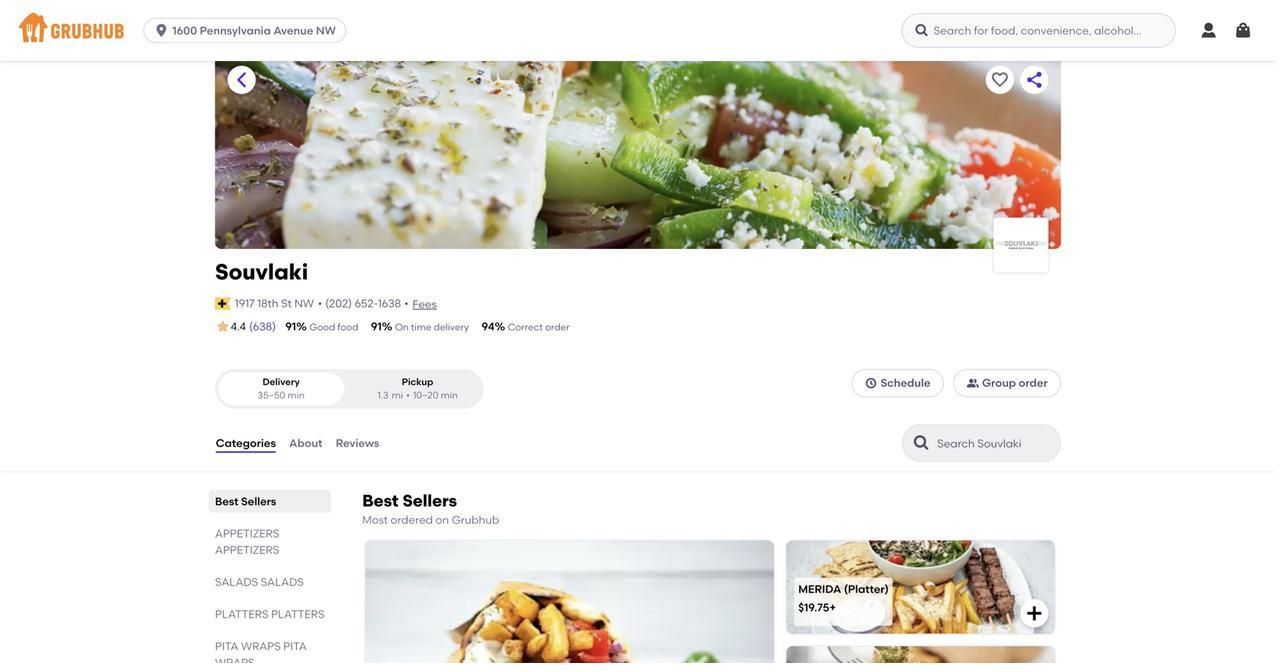 Task type: locate. For each thing, give the bounding box(es) containing it.
nw right st
[[294, 297, 314, 310]]

1 horizontal spatial salads
[[261, 576, 304, 589]]

svg image
[[154, 23, 169, 38], [914, 23, 930, 38], [865, 377, 878, 390]]

pennsylvania
[[200, 24, 271, 37]]

0 vertical spatial order
[[545, 322, 570, 333]]

1 horizontal spatial svg image
[[865, 377, 878, 390]]

1 91 from the left
[[285, 320, 296, 333]]

1 appetizers from the top
[[215, 527, 279, 541]]

1600 pennsylvania avenue nw
[[172, 24, 336, 37]]

2 salads from the left
[[261, 576, 304, 589]]

nw inside button
[[294, 297, 314, 310]]

best for best sellers most ordered on grubhub
[[362, 491, 399, 511]]

652-
[[355, 297, 378, 310]]

• (202) 652-1638 • fees
[[318, 297, 437, 311]]

ordered
[[391, 514, 433, 527]]

(202)
[[325, 297, 352, 310]]

salads up platters platters on the bottom of the page
[[261, 576, 304, 589]]

pita wraps pita wraps
[[215, 640, 307, 664]]

main navigation navigation
[[0, 0, 1276, 61]]

delivery
[[263, 376, 300, 388]]

min down delivery
[[288, 390, 305, 401]]

1 vertical spatial wraps
[[215, 657, 255, 664]]

on
[[395, 322, 409, 333]]

0 horizontal spatial salads
[[215, 576, 258, 589]]

1 horizontal spatial 91
[[371, 320, 382, 333]]

1 min from the left
[[288, 390, 305, 401]]

fees button
[[412, 296, 438, 313]]

2 91 from the left
[[371, 320, 382, 333]]

good
[[310, 322, 335, 333]]

0 horizontal spatial platters
[[215, 608, 268, 621]]

1 horizontal spatial sellers
[[403, 491, 457, 511]]

appetizers up salads salads
[[215, 544, 279, 557]]

1917 18th st nw button
[[234, 295, 315, 313]]

1 horizontal spatial order
[[1019, 377, 1048, 390]]

4.4
[[231, 320, 246, 333]]

sellers up on
[[403, 491, 457, 511]]

best
[[362, 491, 399, 511], [215, 495, 238, 508]]

souvlaki logo image
[[994, 218, 1049, 273]]

nw for 1600 pennsylvania avenue nw
[[316, 24, 336, 37]]

1 horizontal spatial platters
[[271, 608, 325, 621]]

91 down st
[[285, 320, 296, 333]]

35–50
[[258, 390, 285, 401]]

subscription pass image
[[215, 298, 231, 310]]

1600 pennsylvania avenue nw button
[[143, 18, 352, 43]]

2 pita from the left
[[283, 640, 307, 653]]

correct
[[508, 322, 543, 333]]

min inside delivery 35–50 min
[[288, 390, 305, 401]]

91 down • (202) 652-1638 • fees
[[371, 320, 382, 333]]

0 horizontal spatial pita
[[215, 640, 239, 653]]

1.3
[[377, 390, 389, 401]]

platters
[[215, 608, 268, 621], [271, 608, 325, 621]]

(638)
[[249, 320, 276, 333]]

nw
[[316, 24, 336, 37], [294, 297, 314, 310]]

nw right the avenue
[[316, 24, 336, 37]]

nw inside 'button'
[[316, 24, 336, 37]]

1 vertical spatial nw
[[294, 297, 314, 310]]

1 pita from the left
[[215, 640, 239, 653]]

0 horizontal spatial sellers
[[241, 495, 276, 508]]

min
[[288, 390, 305, 401], [441, 390, 458, 401]]

time
[[411, 322, 431, 333]]

best sellers most ordered on grubhub
[[362, 491, 499, 527]]

2 min from the left
[[441, 390, 458, 401]]

sellers
[[403, 491, 457, 511], [241, 495, 276, 508]]

•
[[318, 297, 322, 310], [404, 297, 409, 310], [406, 390, 410, 401]]

mi
[[392, 390, 403, 401]]

0 horizontal spatial svg image
[[154, 23, 169, 38]]

1 vertical spatial order
[[1019, 377, 1048, 390]]

svg image inside the schedule button
[[865, 377, 878, 390]]

2 appetizers from the top
[[215, 544, 279, 557]]

best inside best sellers most ordered on grubhub
[[362, 491, 399, 511]]

reviews
[[336, 437, 379, 450]]

pita
[[215, 640, 239, 653], [283, 640, 307, 653]]

sellers for best sellers
[[241, 495, 276, 508]]

correct order
[[508, 322, 570, 333]]

0 vertical spatial appetizers
[[215, 527, 279, 541]]

souvlaki
[[215, 259, 308, 285]]

best up appetizers appetizers
[[215, 495, 238, 508]]

1 horizontal spatial pita
[[283, 640, 307, 653]]

svg image
[[1199, 21, 1218, 40], [1234, 21, 1253, 40], [1025, 604, 1044, 623]]

• left (202) in the top of the page
[[318, 297, 322, 310]]

group order button
[[953, 369, 1061, 397]]

order right group at the bottom right of the page
[[1019, 377, 1048, 390]]

good food
[[310, 322, 358, 333]]

2 horizontal spatial svg image
[[1234, 21, 1253, 40]]

91
[[285, 320, 296, 333], [371, 320, 382, 333]]

sellers for best sellers most ordered on grubhub
[[403, 491, 457, 511]]

star icon image
[[215, 319, 231, 335]]

caret left icon image
[[232, 71, 251, 89]]

order right correct
[[545, 322, 570, 333]]

1 horizontal spatial best
[[362, 491, 399, 511]]

1 vertical spatial appetizers
[[215, 544, 279, 557]]

wraps
[[241, 640, 281, 653], [215, 657, 255, 664]]

1 platters from the left
[[215, 608, 268, 621]]

appetizers
[[215, 527, 279, 541], [215, 544, 279, 557]]

1638
[[378, 297, 401, 310]]

schedule button
[[852, 369, 944, 397]]

0 horizontal spatial min
[[288, 390, 305, 401]]

min right 10–20
[[441, 390, 458, 401]]

2 horizontal spatial svg image
[[914, 23, 930, 38]]

• inside pickup 1.3 mi • 10–20 min
[[406, 390, 410, 401]]

salads
[[215, 576, 258, 589], [261, 576, 304, 589]]

grubhub
[[452, 514, 499, 527]]

option group
[[215, 369, 484, 409]]

food
[[337, 322, 358, 333]]

(202) 652-1638 button
[[325, 296, 401, 312]]

order inside button
[[1019, 377, 1048, 390]]

best up most
[[362, 491, 399, 511]]

1 horizontal spatial min
[[441, 390, 458, 401]]

salads down appetizers appetizers
[[215, 576, 258, 589]]

svg image for schedule
[[865, 377, 878, 390]]

0 vertical spatial nw
[[316, 24, 336, 37]]

pickup 1.3 mi • 10–20 min
[[377, 376, 458, 401]]

appetizers down best sellers
[[215, 527, 279, 541]]

people icon image
[[967, 377, 979, 390]]

sellers inside best sellers most ordered on grubhub
[[403, 491, 457, 511]]

1600
[[172, 24, 197, 37]]

Search for food, convenience, alcohol... search field
[[902, 13, 1176, 48]]

svg image inside 1600 pennsylvania avenue nw 'button'
[[154, 23, 169, 38]]

+
[[829, 601, 836, 614]]

1917 18th st nw
[[235, 297, 314, 310]]

schedule
[[881, 377, 931, 390]]

1917
[[235, 297, 255, 310]]

1 horizontal spatial nw
[[316, 24, 336, 37]]

0 horizontal spatial best
[[215, 495, 238, 508]]

• right mi
[[406, 390, 410, 401]]

merida
[[798, 583, 841, 596]]

0 horizontal spatial 91
[[285, 320, 296, 333]]

0 horizontal spatial nw
[[294, 297, 314, 310]]

0 horizontal spatial order
[[545, 322, 570, 333]]

order
[[545, 322, 570, 333], [1019, 377, 1048, 390]]

group order
[[982, 377, 1048, 390]]

94
[[482, 320, 495, 333]]

sellers up appetizers appetizers
[[241, 495, 276, 508]]



Task type: vqa. For each thing, say whether or not it's contained in the screenshot.
the bottommost APPETIZERS
yes



Task type: describe. For each thing, give the bounding box(es) containing it.
salads salads
[[215, 576, 304, 589]]

(platter)
[[844, 583, 889, 596]]

on time delivery
[[395, 322, 469, 333]]

best sellers
[[215, 495, 276, 508]]

10–20
[[413, 390, 439, 401]]

share icon image
[[1025, 71, 1044, 89]]

search icon image
[[912, 434, 931, 453]]

order for correct order
[[545, 322, 570, 333]]

fees
[[412, 298, 437, 311]]

appetizers appetizers
[[215, 527, 279, 557]]

pickup
[[402, 376, 433, 388]]

about button
[[288, 415, 323, 472]]

order for group order
[[1019, 377, 1048, 390]]

group
[[982, 377, 1016, 390]]

on
[[436, 514, 449, 527]]

delivery 35–50 min
[[258, 376, 305, 401]]

save this restaurant image
[[991, 71, 1009, 89]]

91 for good food
[[285, 320, 296, 333]]

18th
[[257, 297, 278, 310]]

platters platters
[[215, 608, 325, 621]]

save this restaurant button
[[986, 66, 1014, 94]]

option group containing delivery 35–50 min
[[215, 369, 484, 409]]

avenue
[[273, 24, 313, 37]]

Search Souvlaki search field
[[936, 436, 1056, 451]]

1 salads from the left
[[215, 576, 258, 589]]

2 platters from the left
[[271, 608, 325, 621]]

categories
[[216, 437, 276, 450]]

1 horizontal spatial svg image
[[1199, 21, 1218, 40]]

91 for on time delivery
[[371, 320, 382, 333]]

nw for 1917 18th st nw
[[294, 297, 314, 310]]

most
[[362, 514, 388, 527]]

best for best sellers
[[215, 495, 238, 508]]

delivery
[[434, 322, 469, 333]]

$19.75
[[798, 601, 829, 614]]

merida (platter) $19.75 +
[[798, 583, 889, 614]]

• right 1638
[[404, 297, 409, 310]]

0 horizontal spatial svg image
[[1025, 604, 1044, 623]]

svg image for 1600 pennsylvania avenue nw
[[154, 23, 169, 38]]

0 vertical spatial wraps
[[241, 640, 281, 653]]

reviews button
[[335, 415, 380, 472]]

categories button
[[215, 415, 277, 472]]

st
[[281, 297, 292, 310]]

min inside pickup 1.3 mi • 10–20 min
[[441, 390, 458, 401]]

about
[[289, 437, 322, 450]]



